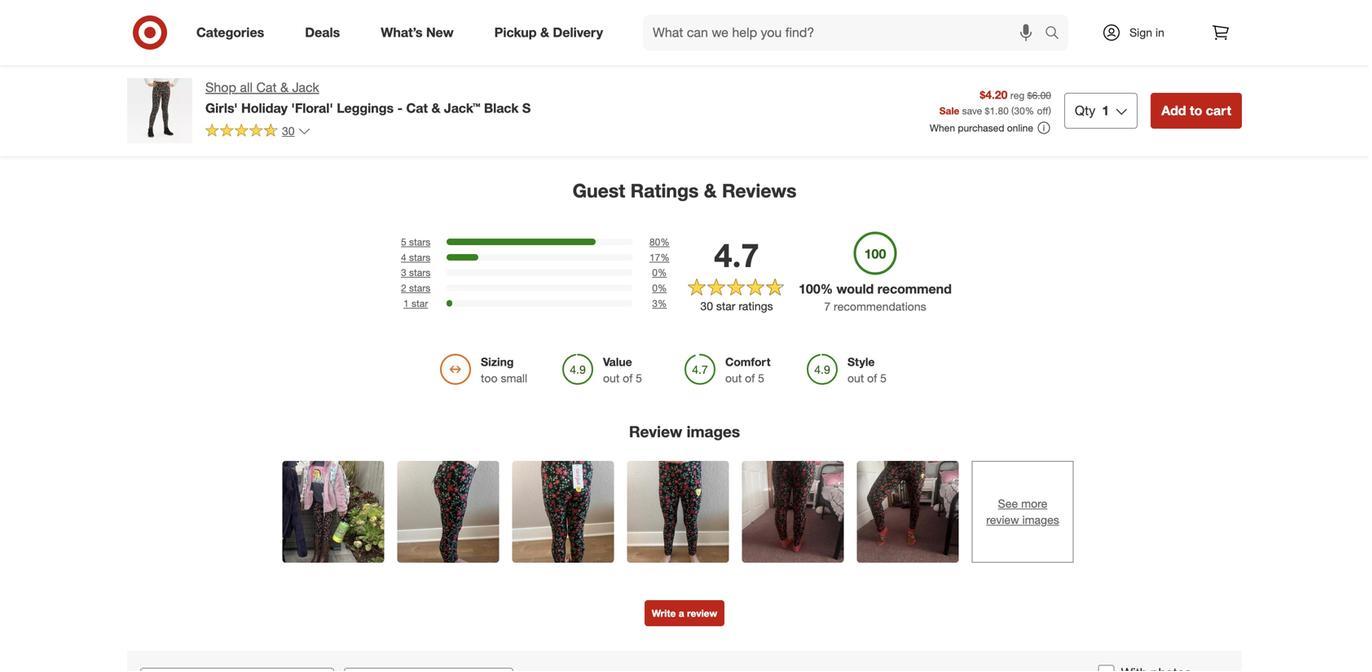 Task type: describe. For each thing, give the bounding box(es) containing it.
& inside pickup & delivery link
[[540, 25, 549, 40]]

add to cart
[[1162, 103, 1232, 119]]

% inside $4.20 reg $6.00 sale save $ 1.80 ( 30 % off )
[[1025, 105, 1034, 117]]

dreamland baby dream weighted transition swaddle - green - 6-9 months
[[137, 10, 259, 67]]

- left blue in the left top of the page
[[562, 39, 566, 53]]

% for 1 star
[[658, 297, 667, 310]]

guest
[[573, 179, 625, 202]]

100
[[799, 281, 821, 297]]

livie
[[802, 10, 825, 24]]

17 %
[[650, 251, 670, 263]]

out for value out of 5
[[603, 371, 620, 385]]

30 link
[[205, 123, 311, 142]]

to
[[1190, 103, 1203, 119]]

delivery
[[553, 25, 603, 40]]

% for 4 stars
[[660, 251, 670, 263]]

sign in link
[[1088, 15, 1190, 51]]

m
[[469, 53, 479, 67]]

pink for footed
[[713, 10, 735, 24]]

add
[[1162, 103, 1186, 119]]

guest review image 5 of 12, zoom in image
[[742, 461, 844, 563]]

recommendations
[[834, 299, 926, 314]]

of for style
[[867, 371, 877, 385]]

6-
[[234, 39, 245, 53]]

$6.00
[[1028, 89, 1051, 102]]

save
[[962, 105, 982, 117]]

baby for transition
[[196, 10, 222, 24]]

size inside the capezio ballet pink ultra soft transition tight, child one size sponsored
[[1022, 39, 1044, 53]]

5 for style out of 5
[[880, 371, 887, 385]]

jack
[[292, 79, 319, 95]]

new
[[426, 25, 454, 40]]

3 for 3 stars
[[401, 267, 406, 279]]

pickup & delivery link
[[481, 15, 624, 51]]

blue
[[569, 39, 592, 53]]

black
[[484, 100, 519, 116]]

- inside shop all cat & jack girls' holiday 'floral' leggings - cat & jack™ black s
[[397, 100, 403, 116]]

- left 6-
[[227, 39, 231, 53]]

categories link
[[183, 15, 285, 51]]

blanket
[[520, 39, 558, 53]]

mary
[[903, 10, 928, 24]]

tight,
[[1044, 24, 1073, 39]]

ballet for footed
[[681, 10, 710, 24]]

& inside livie & luca libra mary jane | butterscotch 8 sponsored
[[829, 10, 836, 24]]

what's new
[[381, 25, 454, 40]]

30 for 30
[[282, 124, 295, 138]]

search
[[1038, 26, 1077, 42]]

guest review image 1 of 12, zoom in image
[[282, 461, 384, 563]]

small
[[501, 371, 527, 385]]

pickup
[[494, 25, 537, 40]]

cart
[[1206, 103, 1232, 119]]

a
[[679, 608, 684, 620]]

more
[[1021, 497, 1048, 511]]

libra
[[867, 10, 899, 24]]

What can we help you find? suggestions appear below search field
[[643, 15, 1049, 51]]

girls
[[672, 39, 696, 53]]

baby for sack
[[528, 10, 554, 24]]

s
[[522, 100, 531, 116]]

images inside see more review images
[[1023, 513, 1059, 527]]

17
[[650, 251, 660, 263]]

purchased
[[958, 122, 1005, 134]]

star for 1
[[412, 297, 428, 310]]

$
[[985, 105, 990, 117]]

sponsored inside capezio ballet pink studio basics footed tight - girls one size sponsored
[[636, 53, 684, 65]]

butterscotch
[[835, 24, 901, 39]]

review images
[[629, 422, 740, 441]]

(
[[1012, 105, 1014, 117]]

sponsored inside livie & luca libra mary jane | butterscotch 8 sponsored
[[802, 39, 850, 51]]

transition inside dreamland baby dream weighted transition swaddle - green - 6-9 months
[[188, 24, 237, 39]]

stars for 2 stars
[[409, 282, 431, 294]]

ballet for transition
[[1013, 10, 1042, 24]]

recommend
[[878, 281, 952, 297]]

1.80
[[990, 105, 1009, 117]]

qty 1
[[1075, 103, 1109, 119]]

wearable
[[469, 39, 517, 53]]

value
[[603, 355, 632, 369]]

5 for value out of 5
[[636, 371, 642, 385]]

comfort out of 5
[[725, 355, 771, 385]]

5 up 4 at the left
[[401, 236, 406, 248]]

4.7
[[714, 235, 760, 275]]

0 horizontal spatial cat
[[256, 79, 277, 95]]

4
[[401, 251, 406, 263]]

0 % for 3 stars
[[652, 267, 667, 279]]

7
[[824, 299, 831, 314]]

sack
[[553, 24, 579, 39]]

9
[[245, 39, 251, 53]]

capezio ballet pink ultra soft transition tight, child one size sponsored
[[968, 10, 1095, 65]]

% for 2 stars
[[658, 282, 667, 294]]

dream
[[225, 10, 259, 24]]

0 for 2 stars
[[652, 282, 658, 294]]

shop all cat & jack girls' holiday 'floral' leggings - cat & jack™ black s
[[205, 79, 531, 116]]

green
[[192, 39, 223, 53]]

one inside the capezio ballet pink ultra soft transition tight, child one size sponsored
[[998, 39, 1019, 53]]

3 for 3 %
[[652, 297, 658, 310]]

transition inside the capezio ballet pink ultra soft transition tight, child one size sponsored
[[993, 24, 1041, 39]]

jack™
[[444, 100, 480, 116]]

livie & luca libra mary jane | butterscotch 8 sponsored
[[802, 10, 928, 51]]

stars for 4 stars
[[409, 251, 431, 263]]

4 stars
[[401, 251, 431, 263]]

guest review image 2 of 12, zoom in image
[[397, 461, 499, 563]]

100 % would recommend 7 recommendations
[[799, 281, 952, 314]]

dreamland for weighted
[[137, 10, 193, 24]]

see more review images
[[986, 497, 1059, 527]]

1 vertical spatial cat
[[406, 100, 428, 116]]

guest review image 3 of 12, zoom in image
[[512, 461, 614, 563]]

'floral'
[[291, 100, 333, 116]]

of for comfort
[[745, 371, 755, 385]]

soft
[[968, 24, 990, 39]]

studio
[[636, 24, 669, 39]]

80 %
[[650, 236, 670, 248]]

0 for 3 stars
[[652, 267, 658, 279]]

30 inside $4.20 reg $6.00 sale save $ 1.80 ( 30 % off )
[[1014, 105, 1025, 117]]

too
[[481, 371, 498, 385]]

what's
[[381, 25, 423, 40]]

shop
[[205, 79, 236, 95]]

basics
[[672, 24, 706, 39]]

stars for 5 stars
[[409, 236, 431, 248]]

3 %
[[652, 297, 667, 310]]

swaddle
[[137, 39, 181, 53]]



Task type: vqa. For each thing, say whether or not it's contained in the screenshot.


Task type: locate. For each thing, give the bounding box(es) containing it.
girls'
[[205, 100, 238, 116]]

baby inside dreamland baby dream weighted transition swaddle - green - 6-9 months
[[196, 10, 222, 24]]

out inside value out of 5
[[603, 371, 620, 385]]

1 size from the left
[[723, 39, 745, 53]]

30 down reg at the right of page
[[1014, 105, 1025, 117]]

pink inside capezio ballet pink studio basics footed tight - girls one size sponsored
[[713, 10, 735, 24]]

5 down "comfort"
[[758, 371, 764, 385]]

1 horizontal spatial images
[[1023, 513, 1059, 527]]

capezio inside the capezio ballet pink ultra soft transition tight, child one size sponsored
[[968, 10, 1010, 24]]

out inside style out of 5
[[848, 371, 864, 385]]

images right review
[[687, 422, 740, 441]]

guest ratings & reviews
[[573, 179, 797, 202]]

30 right 3 %
[[700, 299, 713, 313]]

ballet left tight,
[[1013, 10, 1042, 24]]

dreamland for sleep
[[469, 10, 525, 24]]

stars
[[409, 236, 431, 248], [409, 251, 431, 263], [409, 267, 431, 279], [409, 282, 431, 294]]

1 vertical spatial 0
[[652, 282, 658, 294]]

- left girls at the top of the page
[[665, 39, 669, 53]]

search button
[[1038, 15, 1077, 54]]

out
[[603, 371, 620, 385], [725, 371, 742, 385], [848, 371, 864, 385]]

1 capezio from the left
[[636, 10, 678, 24]]

baby up the categories
[[196, 10, 222, 24]]

what's new link
[[367, 15, 474, 51]]

)
[[1049, 105, 1051, 117]]

sponsored inside the capezio ballet pink ultra soft transition tight, child one size sponsored
[[968, 53, 1017, 65]]

jane
[[802, 24, 826, 39]]

pink inside the capezio ballet pink ultra soft transition tight, child one size sponsored
[[1045, 10, 1067, 24]]

weighted inside dreamland baby dream weighted transition swaddle - green - 6-9 months
[[137, 24, 185, 39]]

0 horizontal spatial star
[[412, 297, 428, 310]]

capezio up tight at the top left of the page
[[636, 10, 678, 24]]

8
[[904, 24, 911, 39]]

1 stars from the top
[[409, 236, 431, 248]]

pink right basics
[[713, 10, 735, 24]]

out down style at the bottom right of the page
[[848, 371, 864, 385]]

review down see
[[986, 513, 1019, 527]]

ballet
[[681, 10, 710, 24], [1013, 10, 1042, 24]]

review
[[629, 422, 682, 441]]

sign in
[[1130, 25, 1165, 40]]

2 weighted from the left
[[469, 24, 518, 39]]

1 horizontal spatial 1
[[1102, 103, 1109, 119]]

dreamland inside dreamland baby dream weighted transition swaddle - green - 6-9 months
[[137, 10, 193, 24]]

0 horizontal spatial review
[[687, 608, 717, 620]]

ratings
[[739, 299, 773, 313]]

one inside capezio ballet pink studio basics footed tight - girls one size sponsored
[[699, 39, 720, 53]]

2 vertical spatial 30
[[700, 299, 713, 313]]

5 down recommendations
[[880, 371, 887, 385]]

30 down 'floral'
[[282, 124, 295, 138]]

0 vertical spatial cat
[[256, 79, 277, 95]]

0 horizontal spatial out
[[603, 371, 620, 385]]

1 vertical spatial review
[[687, 608, 717, 620]]

pink up search at right top
[[1045, 10, 1067, 24]]

ballet up girls at the top of the page
[[681, 10, 710, 24]]

capezio
[[636, 10, 678, 24], [968, 10, 1010, 24]]

1 right the qty
[[1102, 103, 1109, 119]]

star down 2 stars
[[412, 297, 428, 310]]

3 down 4 at the left
[[401, 267, 406, 279]]

review right a
[[687, 608, 717, 620]]

size right basics
[[723, 39, 745, 53]]

% for 5 stars
[[660, 236, 670, 248]]

sponsored down the studio
[[636, 53, 684, 65]]

image of girls' holiday 'floral' leggings - cat & jack™ black s image
[[127, 78, 192, 143]]

1 horizontal spatial baby
[[528, 10, 554, 24]]

5 inside style out of 5
[[880, 371, 887, 385]]

holiday
[[241, 100, 288, 116]]

out for comfort out of 5
[[725, 371, 742, 385]]

2 transition from the left
[[993, 24, 1041, 39]]

30
[[1014, 105, 1025, 117], [282, 124, 295, 138], [700, 299, 713, 313]]

ratings
[[631, 179, 699, 202]]

guest review image 4 of 12, zoom in image
[[627, 461, 729, 563]]

when purchased online
[[930, 122, 1033, 134]]

transition
[[188, 24, 237, 39], [993, 24, 1041, 39]]

1 vertical spatial images
[[1023, 513, 1059, 527]]

sponsored left green
[[137, 53, 185, 65]]

1 horizontal spatial cat
[[406, 100, 428, 116]]

leggings
[[337, 100, 394, 116]]

2 of from the left
[[745, 371, 755, 385]]

stars up 4 stars
[[409, 236, 431, 248]]

5 stars
[[401, 236, 431, 248]]

5 inside comfort out of 5
[[758, 371, 764, 385]]

of
[[623, 371, 633, 385], [745, 371, 755, 385], [867, 371, 877, 385]]

write a review button
[[645, 601, 725, 627]]

child
[[968, 39, 995, 53]]

review inside see more review images
[[986, 513, 1019, 527]]

review for see more review images
[[986, 513, 1019, 527]]

1 horizontal spatial transition
[[993, 24, 1041, 39]]

1 horizontal spatial dreamland
[[469, 10, 525, 24]]

weighted up months
[[137, 24, 185, 39]]

1 vertical spatial 0 %
[[652, 282, 667, 294]]

off
[[1037, 105, 1049, 117]]

3 stars from the top
[[409, 267, 431, 279]]

1 horizontal spatial of
[[745, 371, 755, 385]]

months
[[137, 53, 175, 67]]

%
[[1025, 105, 1034, 117], [660, 236, 670, 248], [660, 251, 670, 263], [658, 267, 667, 279], [821, 281, 833, 297], [658, 282, 667, 294], [658, 297, 667, 310]]

0 vertical spatial review
[[986, 513, 1019, 527]]

out down value at the bottom left of page
[[603, 371, 620, 385]]

dreamland up the pickup
[[469, 10, 525, 24]]

0 vertical spatial 30
[[1014, 105, 1025, 117]]

0 vertical spatial 0 %
[[652, 267, 667, 279]]

sizing too small
[[481, 355, 527, 385]]

- right blue in the left top of the page
[[595, 39, 600, 53]]

1 horizontal spatial ballet
[[1013, 10, 1042, 24]]

ballet inside capezio ballet pink studio basics footed tight - girls one size sponsored
[[681, 10, 710, 24]]

tight
[[636, 39, 661, 53]]

2 horizontal spatial of
[[867, 371, 877, 385]]

cat left 'jack™'
[[406, 100, 428, 116]]

review
[[986, 513, 1019, 527], [687, 608, 717, 620]]

3
[[401, 267, 406, 279], [652, 297, 658, 310]]

2 0 % from the top
[[652, 282, 667, 294]]

dreamland inside dreamland baby weighted sleep sack wearable blanket - blue - m
[[469, 10, 525, 24]]

5 up review
[[636, 371, 642, 385]]

0 horizontal spatial 30
[[282, 124, 295, 138]]

1 down "2"
[[403, 297, 409, 310]]

$4.20
[[980, 88, 1008, 102]]

size inside capezio ballet pink studio basics footed tight - girls one size sponsored
[[723, 39, 745, 53]]

1 horizontal spatial review
[[986, 513, 1019, 527]]

of for value
[[623, 371, 633, 385]]

capezio for soft
[[968, 10, 1010, 24]]

% inside 100 % would recommend 7 recommendations
[[821, 281, 833, 297]]

&
[[829, 10, 836, 24], [540, 25, 549, 40], [280, 79, 289, 95], [432, 100, 441, 116], [704, 179, 717, 202]]

3 of from the left
[[867, 371, 877, 385]]

0 horizontal spatial capezio
[[636, 10, 678, 24]]

reg
[[1011, 89, 1025, 102]]

1 pink from the left
[[713, 10, 735, 24]]

sponsored down the pickup
[[469, 53, 518, 65]]

1 one from the left
[[699, 39, 720, 53]]

0 horizontal spatial size
[[723, 39, 745, 53]]

1 out from the left
[[603, 371, 620, 385]]

of down value at the bottom left of page
[[623, 371, 633, 385]]

1 vertical spatial 30
[[282, 124, 295, 138]]

luca
[[839, 10, 864, 24]]

2 stars
[[401, 282, 431, 294]]

2 out from the left
[[725, 371, 742, 385]]

2 0 from the top
[[652, 282, 658, 294]]

0 horizontal spatial pink
[[713, 10, 735, 24]]

review for write a review
[[687, 608, 717, 620]]

size left tight,
[[1022, 39, 1044, 53]]

3 down 17
[[652, 297, 658, 310]]

capezio inside capezio ballet pink studio basics footed tight - girls one size sponsored
[[636, 10, 678, 24]]

1
[[1102, 103, 1109, 119], [403, 297, 409, 310]]

capezio ballet pink studio basics footed tight - girls one size sponsored
[[636, 10, 745, 65]]

1 of from the left
[[623, 371, 633, 385]]

- right leggings in the top of the page
[[397, 100, 403, 116]]

1 star
[[403, 297, 428, 310]]

style
[[848, 355, 875, 369]]

0 horizontal spatial baby
[[196, 10, 222, 24]]

write a review
[[652, 608, 717, 620]]

0
[[652, 267, 658, 279], [652, 282, 658, 294]]

weighted inside dreamland baby weighted sleep sack wearable blanket - blue - m
[[469, 24, 518, 39]]

0 horizontal spatial transition
[[188, 24, 237, 39]]

2 pink from the left
[[1045, 10, 1067, 24]]

sponsored down the livie
[[802, 39, 850, 51]]

sign
[[1130, 25, 1153, 40]]

2 horizontal spatial 30
[[1014, 105, 1025, 117]]

1 horizontal spatial size
[[1022, 39, 1044, 53]]

pink for transition
[[1045, 10, 1067, 24]]

0 % up 3 %
[[652, 282, 667, 294]]

0 %
[[652, 267, 667, 279], [652, 282, 667, 294]]

dreamland up swaddle
[[137, 10, 193, 24]]

1 0 from the top
[[652, 267, 658, 279]]

2 dreamland from the left
[[469, 10, 525, 24]]

5 for comfort out of 5
[[758, 371, 764, 385]]

0 up 3 %
[[652, 282, 658, 294]]

out inside comfort out of 5
[[725, 371, 742, 385]]

stars up 1 star
[[409, 282, 431, 294]]

% for 3 stars
[[658, 267, 667, 279]]

when
[[930, 122, 955, 134]]

of inside value out of 5
[[623, 371, 633, 385]]

2 stars from the top
[[409, 251, 431, 263]]

1 ballet from the left
[[681, 10, 710, 24]]

deals
[[305, 25, 340, 40]]

0 vertical spatial 1
[[1102, 103, 1109, 119]]

1 horizontal spatial 3
[[652, 297, 658, 310]]

ballet inside the capezio ballet pink ultra soft transition tight, child one size sponsored
[[1013, 10, 1042, 24]]

guest review image 6 of 12, zoom in image
[[857, 461, 959, 563]]

stars down the "5 stars" at the top of the page
[[409, 251, 431, 263]]

footed
[[709, 24, 745, 39]]

2 one from the left
[[998, 39, 1019, 53]]

2 capezio from the left
[[968, 10, 1010, 24]]

one
[[699, 39, 720, 53], [998, 39, 1019, 53]]

1 horizontal spatial one
[[998, 39, 1019, 53]]

1 vertical spatial 3
[[652, 297, 658, 310]]

0 horizontal spatial weighted
[[137, 24, 185, 39]]

0 horizontal spatial images
[[687, 422, 740, 441]]

see more review images button
[[972, 461, 1074, 563]]

qty
[[1075, 103, 1096, 119]]

value out of 5
[[603, 355, 642, 385]]

baby inside dreamland baby weighted sleep sack wearable blanket - blue - m
[[528, 10, 554, 24]]

of down "comfort"
[[745, 371, 755, 385]]

dreamland
[[137, 10, 193, 24], [469, 10, 525, 24]]

3 out from the left
[[848, 371, 864, 385]]

cat right all
[[256, 79, 277, 95]]

0 horizontal spatial one
[[699, 39, 720, 53]]

0 horizontal spatial ballet
[[681, 10, 710, 24]]

write
[[652, 608, 676, 620]]

0 horizontal spatial 1
[[403, 297, 409, 310]]

1 horizontal spatial weighted
[[469, 24, 518, 39]]

0 vertical spatial 0
[[652, 267, 658, 279]]

stars for 3 stars
[[409, 267, 431, 279]]

add to cart button
[[1151, 93, 1242, 129]]

categories
[[196, 25, 264, 40]]

0 horizontal spatial 3
[[401, 267, 406, 279]]

5
[[401, 236, 406, 248], [636, 371, 642, 385], [758, 371, 764, 385], [880, 371, 887, 385]]

cat
[[256, 79, 277, 95], [406, 100, 428, 116]]

style out of 5
[[848, 355, 887, 385]]

3 stars
[[401, 267, 431, 279]]

5 inside value out of 5
[[636, 371, 642, 385]]

weighted up m
[[469, 24, 518, 39]]

capezio up child
[[968, 10, 1010, 24]]

capezio for basics
[[636, 10, 678, 24]]

With photos checkbox
[[1098, 666, 1115, 672]]

out for style out of 5
[[848, 371, 864, 385]]

dreamland baby weighted sleep sack wearable blanket - blue - m
[[469, 10, 600, 67]]

- left green
[[184, 39, 189, 53]]

1 horizontal spatial capezio
[[968, 10, 1010, 24]]

2 size from the left
[[1022, 39, 1044, 53]]

1 horizontal spatial out
[[725, 371, 742, 385]]

baby
[[196, 10, 222, 24], [528, 10, 554, 24]]

1 weighted from the left
[[137, 24, 185, 39]]

1 dreamland from the left
[[137, 10, 193, 24]]

0 horizontal spatial of
[[623, 371, 633, 385]]

of inside comfort out of 5
[[745, 371, 755, 385]]

0 vertical spatial images
[[687, 422, 740, 441]]

images down more
[[1023, 513, 1059, 527]]

0 down 17
[[652, 267, 658, 279]]

1 horizontal spatial star
[[716, 299, 736, 313]]

would
[[837, 281, 874, 297]]

80
[[650, 236, 660, 248]]

see
[[998, 497, 1018, 511]]

2 baby from the left
[[528, 10, 554, 24]]

1 horizontal spatial pink
[[1045, 10, 1067, 24]]

out down "comfort"
[[725, 371, 742, 385]]

1 transition from the left
[[188, 24, 237, 39]]

1 0 % from the top
[[652, 267, 667, 279]]

sponsored down 'soft'
[[968, 53, 1017, 65]]

of inside style out of 5
[[867, 371, 877, 385]]

baby up pickup & delivery
[[528, 10, 554, 24]]

1 vertical spatial 1
[[403, 297, 409, 310]]

0 % down 17 % at the top of the page
[[652, 267, 667, 279]]

0 vertical spatial 3
[[401, 267, 406, 279]]

star left ratings
[[716, 299, 736, 313]]

reviews
[[722, 179, 797, 202]]

of down style at the bottom right of the page
[[867, 371, 877, 385]]

2 horizontal spatial out
[[848, 371, 864, 385]]

sizing
[[481, 355, 514, 369]]

comfort
[[725, 355, 771, 369]]

1 horizontal spatial 30
[[700, 299, 713, 313]]

0 horizontal spatial dreamland
[[137, 10, 193, 24]]

2 ballet from the left
[[1013, 10, 1042, 24]]

1 baby from the left
[[196, 10, 222, 24]]

one right child
[[998, 39, 1019, 53]]

- inside capezio ballet pink studio basics footed tight - girls one size sponsored
[[665, 39, 669, 53]]

one right girls at the top of the page
[[699, 39, 720, 53]]

0 % for 2 stars
[[652, 282, 667, 294]]

30 for 30 star ratings
[[700, 299, 713, 313]]

weighted
[[137, 24, 185, 39], [469, 24, 518, 39]]

stars down 4 stars
[[409, 267, 431, 279]]

4 stars from the top
[[409, 282, 431, 294]]

star for 30
[[716, 299, 736, 313]]

ultra
[[1070, 10, 1095, 24]]



